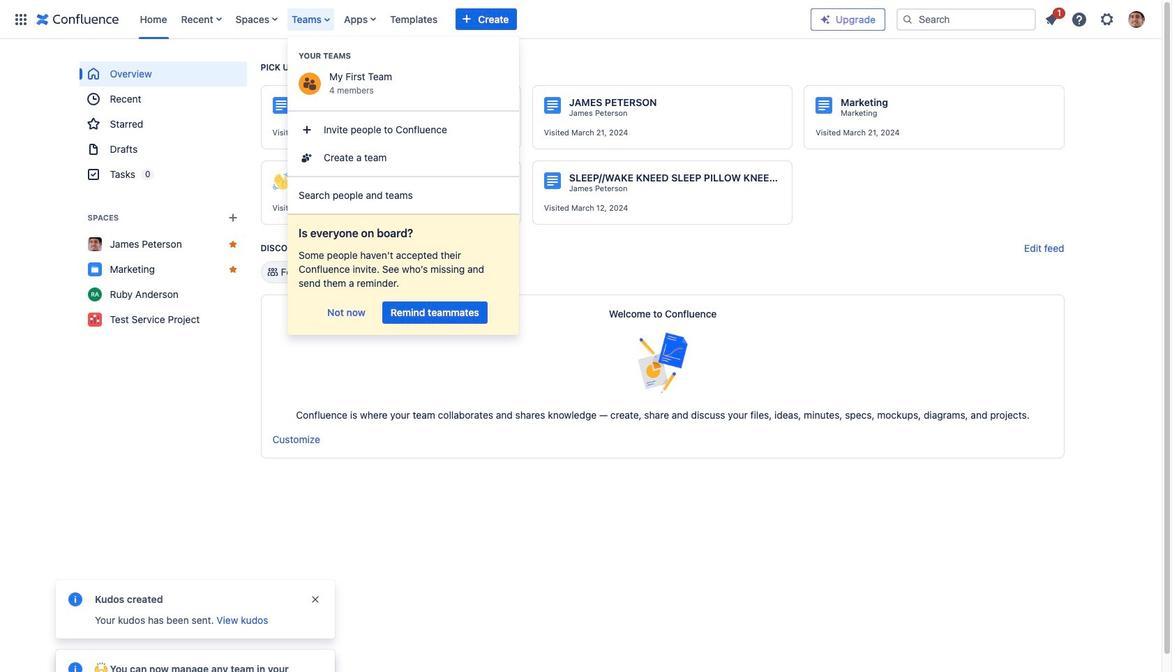 Task type: locate. For each thing, give the bounding box(es) containing it.
your profile and preferences image
[[1129, 11, 1146, 28]]

1 vertical spatial info image
[[67, 661, 84, 672]]

list item left the 'help icon'
[[1040, 5, 1066, 30]]

list
[[133, 0, 811, 39], [1040, 5, 1154, 32]]

info image
[[67, 591, 84, 608], [67, 661, 84, 672]]

group
[[79, 61, 247, 187], [288, 110, 519, 176]]

2 info image from the top
[[67, 661, 84, 672]]

1 horizontal spatial list
[[1040, 5, 1154, 32]]

dismiss image
[[310, 594, 321, 605]]

search image
[[903, 14, 914, 25]]

list for "appswitcher icon" on the top left of page
[[133, 0, 811, 39]]

unstar this space image
[[227, 239, 238, 250]]

heading
[[288, 50, 519, 61]]

list item inside list
[[1040, 5, 1066, 30]]

0 horizontal spatial list
[[133, 0, 811, 39]]

list item up my first team "icon"
[[288, 0, 336, 39]]

list for "premium" image
[[1040, 5, 1154, 32]]

your teams group
[[288, 36, 519, 106]]

None search field
[[897, 8, 1037, 30]]

unstar this space image
[[227, 264, 238, 275]]

1 horizontal spatial list item
[[1040, 5, 1066, 30]]

list item
[[288, 0, 336, 39], [1040, 5, 1066, 30]]

:wave: image
[[273, 173, 289, 190], [273, 173, 289, 190]]

0 horizontal spatial list item
[[288, 0, 336, 39]]

0 vertical spatial info image
[[67, 591, 84, 608]]

appswitcher icon image
[[13, 11, 29, 28]]

banner
[[0, 0, 1163, 39]]

confluence image
[[36, 11, 119, 28], [36, 11, 119, 28]]

info image
[[67, 661, 84, 672]]



Task type: describe. For each thing, give the bounding box(es) containing it.
settings icon image
[[1100, 11, 1116, 28]]

0 horizontal spatial group
[[79, 61, 247, 187]]

global element
[[8, 0, 811, 39]]

1 info image from the top
[[67, 591, 84, 608]]

premium image
[[820, 14, 832, 25]]

create a space image
[[224, 209, 241, 226]]

help icon image
[[1072, 11, 1089, 28]]

notification icon image
[[1044, 11, 1061, 28]]

my first team image
[[299, 73, 321, 95]]

1 horizontal spatial group
[[288, 110, 519, 176]]

Search field
[[897, 8, 1037, 30]]



Task type: vqa. For each thing, say whether or not it's contained in the screenshot.
lucidchartapp logo
no



